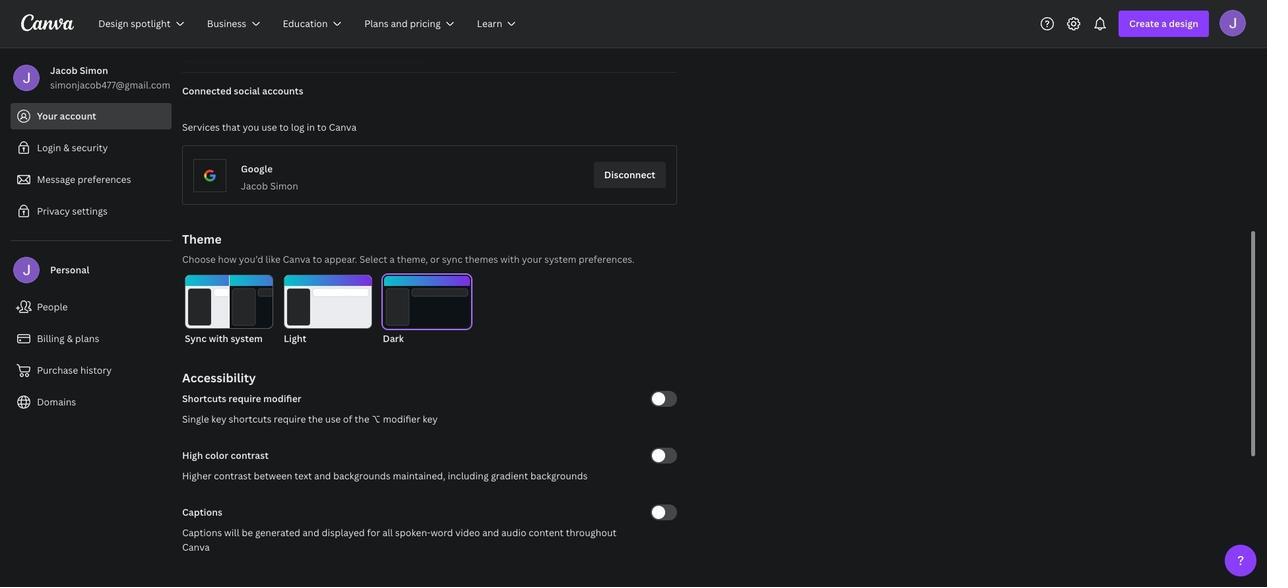 Task type: describe. For each thing, give the bounding box(es) containing it.
jacob simon image
[[1220, 10, 1247, 36]]

top level navigation element
[[90, 11, 531, 37]]



Task type: locate. For each thing, give the bounding box(es) containing it.
None button
[[185, 275, 273, 346], [284, 275, 372, 346], [383, 275, 471, 346], [185, 275, 273, 346], [284, 275, 372, 346], [383, 275, 471, 346]]



Task type: vqa. For each thing, say whether or not it's contained in the screenshot.
1st the Lesson by Canva Creative Studio link from left
no



